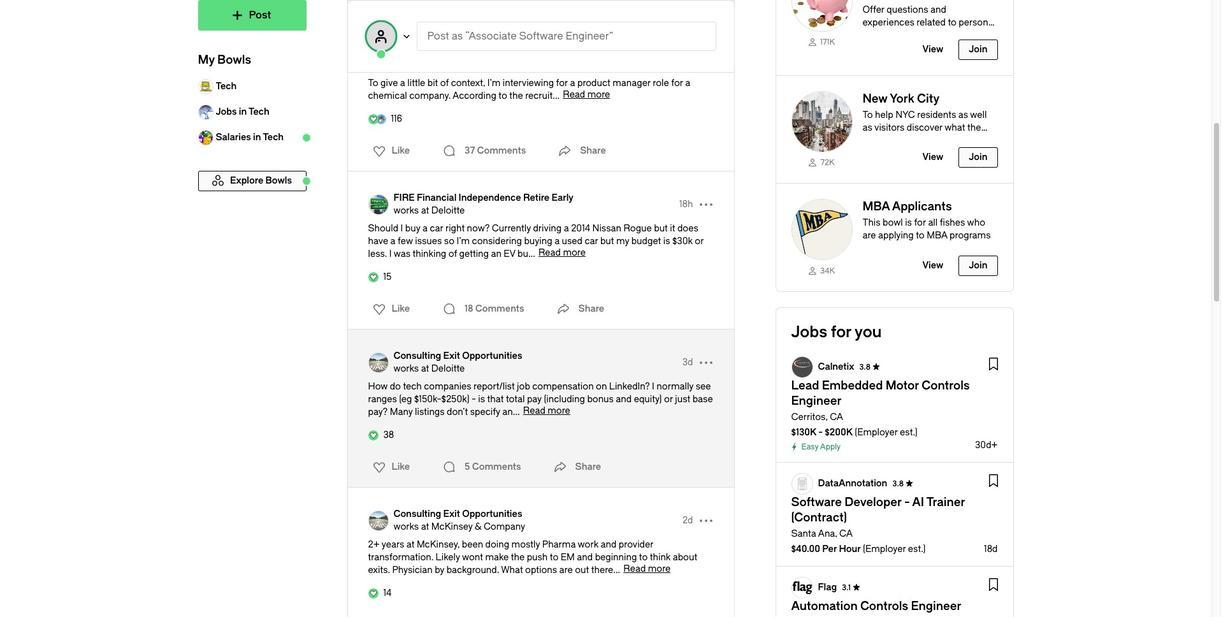 Task type: locate. For each thing, give the bounding box(es) containing it.
driving
[[533, 223, 562, 234]]

2 exit from the top
[[444, 509, 460, 520]]

1 consulting from the top
[[394, 351, 441, 362]]

deloitte inside "fire financial independence retire early works at deloitte"
[[432, 205, 465, 216]]

1 horizontal spatial mba
[[927, 230, 948, 241]]

read for bonus
[[523, 406, 546, 416]]

as inside post as "associate software engineer" button
[[452, 30, 463, 42]]

at down financial
[[421, 205, 429, 216]]

likely
[[436, 552, 460, 563]]

0 horizontal spatial to
[[368, 78, 379, 89]]

0 vertical spatial in
[[239, 107, 247, 117]]

rections list menu down 116
[[365, 141, 414, 161]]

negotiations
[[423, 22, 479, 33]]

2 vertical spatial -
[[905, 496, 910, 510]]

0 vertical spatial i
[[401, 223, 403, 234]]

ca up $200k
[[830, 412, 844, 423]]

... down interviewing
[[553, 91, 560, 101]]

0 vertical spatial share
[[581, 145, 606, 156]]

consulting inside consulting exit opportunities works at deloitte
[[394, 351, 441, 362]]

0 vertical spatial an
[[491, 249, 502, 260]]

read more down think at the bottom right of page
[[624, 564, 671, 575]]

or left just
[[665, 394, 673, 405]]

i left was
[[389, 249, 392, 260]]

beginning
[[595, 552, 637, 563]]

compensation
[[533, 381, 594, 392]]

2 how from the top
[[368, 381, 388, 392]]

1 horizontal spatial an
[[503, 407, 513, 418]]

automation controls engineer link
[[792, 600, 962, 614]]

or
[[695, 236, 704, 247], [665, 394, 673, 405]]

1 horizontal spatial software
[[792, 496, 842, 510]]

mckinsey
[[432, 522, 473, 533]]

of right bit
[[441, 78, 449, 89]]

in for salaries
[[253, 132, 261, 143]]

more down used
[[563, 247, 586, 258]]

0 vertical spatial opportunities
[[462, 351, 523, 362]]

opportunities for mckinsey
[[462, 509, 523, 520]]

2d
[[683, 515, 694, 526]]

- up specify
[[472, 394, 476, 405]]

many
[[390, 407, 413, 418]]

a left used
[[555, 236, 560, 247]]

1 horizontal spatial jobs
[[792, 323, 828, 341]]

and down linkedin?
[[616, 394, 632, 405]]

2 vertical spatial tech
[[263, 132, 284, 143]]

salary
[[394, 22, 421, 33]]

comments right 18
[[476, 304, 525, 314]]

3 rections list menu from the top
[[365, 457, 414, 478]]

2 horizontal spatial is
[[906, 218, 913, 228]]

image for bowl image up 171k link
[[792, 0, 853, 32]]

rogue
[[624, 223, 652, 234]]

0 horizontal spatial -
[[472, 394, 476, 405]]

posted
[[515, 52, 544, 63]]

interviewing
[[503, 78, 554, 89]]

1 vertical spatial tech
[[249, 107, 270, 117]]

rections list menu for 15
[[365, 299, 414, 320]]

consulting exit opportunities link up companies
[[394, 350, 523, 363]]

questions
[[887, 4, 929, 15]]

deloitte down financial
[[432, 205, 465, 216]]

jobs in tech
[[216, 107, 270, 117]]

easy
[[802, 443, 819, 452]]

3 like from the top
[[392, 462, 410, 473]]

1 vertical spatial i'm
[[457, 236, 470, 247]]

3 image for bowl image from the top
[[792, 199, 853, 260]]

like
[[392, 145, 410, 156], [392, 304, 410, 314], [392, 462, 410, 473]]

1 vertical spatial like
[[392, 304, 410, 314]]

2 vertical spatial share
[[576, 462, 602, 473]]

how up ranges
[[368, 381, 388, 392]]

read more button down pay
[[523, 406, 571, 416]]

comments for 18 comments
[[476, 304, 525, 314]]

read more for a
[[563, 89, 610, 100]]

finance
[[863, 30, 895, 41]]

or right $30k
[[695, 236, 704, 247]]

1 vertical spatial engineer
[[912, 600, 962, 614]]

popular
[[920, 135, 952, 146]]

read more button for considering
[[539, 247, 586, 258]]

2 horizontal spatial i
[[652, 381, 655, 392]]

0 vertical spatial est.)
[[901, 427, 918, 438]]

1 like from the top
[[392, 145, 410, 156]]

0 vertical spatial car
[[430, 223, 443, 234]]

think
[[650, 552, 671, 563]]

1 vertical spatial how
[[368, 381, 388, 392]]

of down so
[[449, 249, 457, 260]]

1 vertical spatial software
[[792, 496, 842, 510]]

0 vertical spatial exit
[[444, 351, 460, 362]]

been
[[462, 540, 483, 550]]

2 vertical spatial share button
[[550, 455, 602, 480]]

exit up mckinsey
[[444, 509, 460, 520]]

of
[[441, 78, 449, 89], [449, 249, 457, 260]]

are inside 2+ years at mckinsey, been doing mostly pharma work and provider transformation. likely wont make the push to em and beginning to think about exits. physician by background. what options are out there
[[560, 565, 573, 576]]

read more button
[[563, 89, 610, 100], [539, 247, 586, 258], [523, 406, 571, 416], [624, 564, 671, 575]]

opportunities up report/list
[[462, 351, 523, 362]]

★ for automation controls engineer
[[853, 584, 861, 592]]

0 vertical spatial are
[[863, 230, 877, 241]]

more for about
[[648, 564, 671, 575]]

exit inside consulting exit opportunities works at deloitte
[[444, 351, 460, 362]]

0 vertical spatial of
[[441, 78, 449, 89]]

salaries in tech link
[[198, 125, 306, 151]]

3d link
[[683, 356, 694, 369]]

post as "associate software engineer"
[[428, 30, 614, 42]]

★ up lead embedded motor controls engineer link
[[873, 363, 881, 372]]

prospective
[[594, 52, 644, 63]]

how inside how do tech companies report/list job compensation on linkedin? i normally see ranges (eg $150k-$250k) - is that total pay (including bonus and equity) or just base pay? many listings don't specify an
[[368, 381, 388, 392]]

lead embedded motor controls engineer cerritos, ca $130k - $200k (employer est.)
[[792, 379, 970, 438]]

car down 2014
[[585, 236, 599, 247]]

0 vertical spatial how
[[368, 52, 388, 63]]

0 horizontal spatial an
[[491, 249, 502, 260]]

1 horizontal spatial -
[[819, 427, 823, 438]]

★ right "3.1"
[[853, 584, 861, 592]]

★
[[873, 363, 881, 372], [906, 480, 914, 489], [853, 584, 861, 592]]

- inside software developer - ai trainer (contract) santa ana, ca $40.00 per hour (employer est.)
[[905, 496, 910, 510]]

1 vertical spatial image for bowl image
[[792, 91, 853, 152]]

bu
[[518, 249, 529, 260]]

at inside "fire financial independence retire early works at deloitte"
[[421, 205, 429, 216]]

... for i'm
[[529, 249, 536, 260]]

2 consulting from the top
[[394, 509, 441, 520]]

mba down all
[[927, 230, 948, 241]]

1 deloitte from the top
[[432, 205, 465, 216]]

0 vertical spatial does
[[390, 52, 411, 63]]

1 exit from the top
[[444, 351, 460, 362]]

tech inside tech link
[[216, 81, 237, 92]]

1 vertical spatial share
[[579, 304, 605, 314]]

at up tech at the bottom left of the page
[[421, 364, 429, 374]]

for left the you
[[831, 323, 852, 341]]

1 vertical spatial an
[[503, 407, 513, 418]]

38
[[384, 430, 394, 441]]

1 vertical spatial ca
[[840, 529, 853, 540]]

$130k
[[792, 427, 817, 438]]

0 vertical spatial -
[[472, 394, 476, 405]]

1 horizontal spatial ★
[[873, 363, 881, 372]]

rections list menu down the 15
[[365, 299, 414, 320]]

consulting up mckinsey
[[394, 509, 441, 520]]

- inside how do tech companies report/list job compensation on linkedin? i normally see ranges (eg $150k-$250k) - is that total pay (including bonus and equity) or just base pay? many listings don't specify an
[[472, 394, 476, 405]]

0 vertical spatial (employer
[[855, 427, 898, 438]]

1 rections list menu from the top
[[365, 141, 414, 161]]

tech down the my bowls
[[216, 81, 237, 92]]

image for post author image up 'should'
[[368, 195, 389, 215]]

0 horizontal spatial or
[[665, 394, 673, 405]]

see
[[696, 381, 711, 392]]

(employer right $200k
[[855, 427, 898, 438]]

1 vertical spatial est.)
[[909, 544, 926, 555]]

1 opportunities from the top
[[462, 351, 523, 362]]

2 horizontal spatial -
[[905, 496, 910, 510]]

0 vertical spatial deloitte
[[432, 205, 465, 216]]

1 horizontal spatial in
[[253, 132, 261, 143]]

0 horizontal spatial software
[[519, 30, 563, 42]]

2 vertical spatial comments
[[472, 462, 521, 473]]

1 vertical spatial in
[[253, 132, 261, 143]]

★ for lead embedded motor controls engineer
[[873, 363, 881, 372]]

to inside how does one negotiate beyond a posted range for a prospective employer? to give a little bit of context, i'm interviewing for a product manager role for a chemical company. according to the recruit
[[368, 78, 379, 89]]

image for post author image for fire financial independence retire early works at deloitte
[[368, 195, 389, 215]]

like for 116
[[392, 145, 410, 156]]

how for how do tech companies report/list job compensation on linkedin? i normally see ranges (eg $150k-$250k) - is that total pay (including bonus and equity) or just base pay? many listings don't specify an
[[368, 381, 388, 392]]

1 works from the top
[[394, 34, 419, 45]]

0 vertical spatial i'm
[[488, 78, 501, 89]]

jobs up salaries
[[216, 107, 237, 117]]

does left one
[[390, 52, 411, 63]]

0 vertical spatial mba
[[863, 200, 890, 214]]

at up 'mckinsey,'
[[421, 522, 429, 533]]

read more button down the product on the left of page
[[563, 89, 610, 100]]

0 vertical spatial rections list menu
[[365, 141, 414, 161]]

72k link
[[792, 157, 853, 168]]

less.
[[368, 249, 387, 260]]

1 horizontal spatial controls
[[922, 379, 970, 393]]

1 vertical spatial the
[[968, 122, 982, 133]]

mba up the this
[[863, 200, 890, 214]]

world's
[[863, 135, 893, 146]]

comments right 5
[[472, 462, 521, 473]]

0 horizontal spatial mba
[[863, 200, 890, 214]]

companies
[[424, 381, 472, 392]]

salaries in tech
[[216, 132, 284, 143]]

is up specify
[[479, 394, 485, 405]]

... for for
[[553, 91, 560, 101]]

1 horizontal spatial but
[[654, 223, 668, 234]]

0 vertical spatial is
[[906, 218, 913, 228]]

2 rections list menu from the top
[[365, 299, 414, 320]]

tech inside salaries in tech link
[[263, 132, 284, 143]]

at up transformation.
[[407, 540, 415, 550]]

0 vertical spatial share button
[[555, 138, 606, 164]]

to right applying on the right of page
[[917, 230, 925, 241]]

the down interviewing
[[510, 91, 523, 101]]

(employer right hour
[[864, 544, 906, 555]]

2 deloitte from the top
[[432, 364, 465, 374]]

read
[[563, 89, 586, 100], [539, 247, 561, 258], [523, 406, 546, 416], [624, 564, 646, 575]]

range
[[546, 52, 570, 63]]

1 image for bowl image from the top
[[792, 0, 853, 32]]

est.) inside lead embedded motor controls engineer cerritos, ca $130k - $200k (employer est.)
[[901, 427, 918, 438]]

0 horizontal spatial is
[[479, 394, 485, 405]]

1 vertical spatial more actions image
[[696, 511, 716, 531]]

1 vertical spatial are
[[560, 565, 573, 576]]

used
[[562, 236, 583, 247]]

ev
[[504, 249, 516, 260]]

a left posted
[[507, 52, 513, 63]]

new
[[863, 92, 888, 106]]

to inside new york city to help nyc residents as well as visitors discover what the world's most popular city has to offer!
[[863, 109, 873, 120]]

i left buy
[[401, 223, 403, 234]]

read more down used
[[539, 247, 586, 258]]

★ inside calnetix 3.8 ★
[[873, 363, 881, 372]]

is inside should i buy a car right now? currently driving a 2014 nissan rogue but it does have a few issues so i'm considering buying a used car but my budget is $30k or less. i was thinking of getting an ev bu
[[664, 236, 671, 247]]

more actions image
[[696, 353, 716, 373], [696, 511, 716, 531]]

(employer
[[855, 427, 898, 438], [864, 544, 906, 555]]

an inside how do tech companies report/list job compensation on linkedin? i normally see ranges (eg $150k-$250k) - is that total pay (including bonus and equity) or just base pay? many listings don't specify an
[[503, 407, 513, 418]]

2 like from the top
[[392, 304, 410, 314]]

toogle identity image
[[366, 21, 396, 52]]

1 vertical spatial to
[[863, 109, 873, 120]]

0 vertical spatial like
[[392, 145, 410, 156]]

1 vertical spatial deloitte
[[432, 364, 465, 374]]

1 image for post author image from the top
[[368, 24, 389, 44]]

0 vertical spatial or
[[695, 236, 704, 247]]

buying
[[524, 236, 553, 247]]

read for a
[[563, 89, 586, 100]]

3.8 inside the dataannotation 3.8 ★
[[893, 480, 904, 489]]

read more button for think
[[624, 564, 671, 575]]

of inside should i buy a car right now? currently driving a 2014 nissan rogue but it does have a few issues so i'm considering buying a used car but my budget is $30k or less. i was thinking of getting an ev bu
[[449, 249, 457, 260]]

at left penn
[[421, 34, 429, 45]]

37
[[465, 145, 475, 156]]

2 vertical spatial image for bowl image
[[792, 199, 853, 260]]

but down nissan
[[601, 236, 614, 247]]

deloitte inside consulting exit opportunities works at deloitte
[[432, 364, 465, 374]]

residents
[[918, 109, 957, 120]]

provider
[[619, 540, 654, 550]]

2 consulting exit opportunities link from the top
[[394, 508, 526, 521]]

0 horizontal spatial i'm
[[457, 236, 470, 247]]

and up out
[[577, 552, 593, 563]]

- inside lead embedded motor controls engineer cerritos, ca $130k - $200k (employer est.)
[[819, 427, 823, 438]]

3 image for post author image from the top
[[368, 353, 389, 373]]

controls down flag 3.1 ★
[[861, 600, 909, 614]]

how do tech companies report/list job compensation on linkedin? i normally see ranges (eg $150k-$250k) - is that total pay (including bonus and equity) or just base pay? many listings don't specify an
[[368, 381, 713, 418]]

i'm up according at the left of the page
[[488, 78, 501, 89]]

more actions image right 3d link on the bottom right of page
[[696, 353, 716, 373]]

3.8 up developer
[[893, 480, 904, 489]]

more actions image right 2d link
[[696, 511, 716, 531]]

share for 18 comments
[[579, 304, 605, 314]]

read more button for a
[[563, 89, 610, 100]]

image for post author image left salary
[[368, 24, 389, 44]]

0 vertical spatial more actions image
[[696, 353, 716, 373]]

0 vertical spatial as
[[452, 30, 463, 42]]

a down engineer"
[[587, 52, 592, 63]]

... down beginning
[[614, 565, 621, 576]]

0 horizontal spatial ★
[[853, 584, 861, 592]]

image for bowl image
[[792, 0, 853, 32], [792, 91, 853, 152], [792, 199, 853, 260]]

exit up companies
[[444, 351, 460, 362]]

bowls
[[217, 53, 251, 67]]

in up salaries in tech
[[239, 107, 247, 117]]

1 vertical spatial -
[[819, 427, 823, 438]]

trainer
[[927, 496, 966, 510]]

software inside button
[[519, 30, 563, 42]]

est.) down ai on the bottom right
[[909, 544, 926, 555]]

to inside mba applicants this bowl is for all fishes who are applying to mba programs
[[917, 230, 925, 241]]

more for and
[[548, 406, 571, 416]]

1 vertical spatial i
[[389, 249, 392, 260]]

"associate
[[465, 30, 517, 42]]

controls
[[922, 379, 970, 393], [861, 600, 909, 614]]

4 works from the top
[[394, 522, 419, 533]]

0 vertical spatial consulting exit opportunities link
[[394, 350, 523, 363]]

works down salary
[[394, 34, 419, 45]]

0 horizontal spatial i
[[389, 249, 392, 260]]

for right 'range'
[[573, 52, 584, 63]]

1 vertical spatial share button
[[553, 297, 605, 322]]

2 vertical spatial ★
[[853, 584, 861, 592]]

tech down 'jobs in tech' link
[[263, 132, 284, 143]]

2 works from the top
[[394, 205, 419, 216]]

consulting exit opportunities works at deloitte
[[394, 351, 523, 374]]

image for post author image up ranges
[[368, 353, 389, 373]]

the
[[510, 91, 523, 101], [968, 122, 982, 133], [511, 552, 525, 563]]

1 consulting exit opportunities link from the top
[[394, 350, 523, 363]]

i'm inside how does one negotiate beyond a posted range for a prospective employer? to give a little bit of context, i'm interviewing for a product manager role for a chemical company. according to the recruit
[[488, 78, 501, 89]]

★ inside flag 3.1 ★
[[853, 584, 861, 592]]

rections list menu down 38
[[365, 457, 414, 478]]

car
[[430, 223, 443, 234], [585, 236, 599, 247]]

rections list menu
[[365, 141, 414, 161], [365, 299, 414, 320], [365, 457, 414, 478]]

1 vertical spatial is
[[664, 236, 671, 247]]

★ up ai on the bottom right
[[906, 480, 914, 489]]

0 horizontal spatial in
[[239, 107, 247, 117]]

jobs up calnetix logo
[[792, 323, 828, 341]]

who
[[968, 218, 986, 228]]

ai
[[913, 496, 925, 510]]

i'm inside should i buy a car right now? currently driving a 2014 nissan rogue but it does have a few issues so i'm considering buying a used car but my budget is $30k or less. i was thinking of getting an ev bu
[[457, 236, 470, 247]]

0 horizontal spatial jobs
[[216, 107, 237, 117]]

1 vertical spatial exit
[[444, 509, 460, 520]]

mostly
[[512, 540, 540, 550]]

1 vertical spatial (employer
[[864, 544, 906, 555]]

image for bowl image for mba applicants
[[792, 199, 853, 260]]

0 horizontal spatial are
[[560, 565, 573, 576]]

it
[[670, 223, 676, 234]]

(employer inside lead embedded motor controls engineer cerritos, ca $130k - $200k (employer est.)
[[855, 427, 898, 438]]

★ inside the dataannotation 3.8 ★
[[906, 480, 914, 489]]

... down 'buying'
[[529, 249, 536, 260]]

to inside new york city to help nyc residents as well as visitors discover what the world's most popular city has to offer!
[[988, 135, 997, 146]]

34k
[[821, 267, 835, 276]]

opportunities inside consulting exit opportunities works at mckinsey & company
[[462, 509, 523, 520]]

1 how from the top
[[368, 52, 388, 63]]

ca inside software developer - ai trainer (contract) santa ana, ca $40.00 per hour (employer est.)
[[840, 529, 853, 540]]

city
[[954, 135, 969, 146]]

1 horizontal spatial i'm
[[488, 78, 501, 89]]

more actions image for 3d
[[696, 353, 716, 373]]

3.8 up embedded
[[860, 363, 871, 372]]

opportunities inside consulting exit opportunities works at deloitte
[[462, 351, 523, 362]]

read more button down think at the bottom right of page
[[624, 564, 671, 575]]

3d
[[683, 357, 694, 368]]

2 horizontal spatial ★
[[906, 480, 914, 489]]

and up beginning
[[601, 540, 617, 550]]

physician
[[392, 565, 433, 576]]

to right the has
[[988, 135, 997, 146]]

tech inside 'jobs in tech' link
[[249, 107, 270, 117]]

2 image for bowl image from the top
[[792, 91, 853, 152]]

3.8 for lead embedded motor controls engineer
[[860, 363, 871, 372]]

- left ai on the bottom right
[[905, 496, 910, 510]]

0 horizontal spatial controls
[[861, 600, 909, 614]]

software up posted
[[519, 30, 563, 42]]

a right buy
[[423, 223, 428, 234]]

0 vertical spatial software
[[519, 30, 563, 42]]

total
[[506, 394, 525, 405]]

read down the product on the left of page
[[563, 89, 586, 100]]

read for think
[[624, 564, 646, 575]]

works up years
[[394, 522, 419, 533]]

4 image for post author image from the top
[[368, 511, 389, 531]]

are
[[863, 230, 877, 241], [560, 565, 573, 576]]

2 image for post author image from the top
[[368, 195, 389, 215]]

share for 5 comments
[[576, 462, 602, 473]]

for down 'range'
[[556, 78, 568, 89]]

calnetix 3.8 ★
[[819, 362, 881, 372]]

comments for 5 comments
[[472, 462, 521, 473]]

image for post author image
[[368, 24, 389, 44], [368, 195, 389, 215], [368, 353, 389, 373], [368, 511, 389, 531]]

software
[[519, 30, 563, 42], [792, 496, 842, 510]]

works inside consulting exit opportunities works at mckinsey & company
[[394, 522, 419, 533]]

exit inside consulting exit opportunities works at mckinsey & company
[[444, 509, 460, 520]]

controls inside lead embedded motor controls engineer cerritos, ca $130k - $200k (employer est.)
[[922, 379, 970, 393]]

2 more actions image from the top
[[696, 511, 716, 531]]

budget
[[632, 236, 662, 247]]

do
[[390, 381, 401, 392]]

early
[[552, 193, 574, 203]]

more down the product on the left of page
[[588, 89, 610, 100]]

read down pay
[[523, 406, 546, 416]]

applicants
[[893, 200, 953, 214]]

consulting for deloitte
[[394, 351, 441, 362]]

2 horizontal spatial as
[[959, 109, 969, 120]]

ca inside lead embedded motor controls engineer cerritos, ca $130k - $200k (employer est.)
[[830, 412, 844, 423]]

0 vertical spatial ca
[[830, 412, 844, 423]]

how inside how does one negotiate beyond a posted range for a prospective employer? to give a little bit of context, i'm interviewing for a product manager role for a chemical company. according to the recruit
[[368, 52, 388, 63]]

1 vertical spatial rections list menu
[[365, 299, 414, 320]]

1 horizontal spatial to
[[863, 109, 873, 120]]

jobs for you
[[792, 323, 882, 341]]

software up (contract)
[[792, 496, 842, 510]]

and inside how do tech companies report/list job compensation on linkedin? i normally see ranges (eg $150k-$250k) - is that total pay (including bonus and equity) or just base pay? many listings don't specify an
[[616, 394, 632, 405]]

or inside how do tech companies report/list job compensation on linkedin? i normally see ranges (eg $150k-$250k) - is that total pay (including bonus and equity) or just base pay? many listings don't specify an
[[665, 394, 673, 405]]

i'm right so
[[457, 236, 470, 247]]

0 vertical spatial image for bowl image
[[792, 0, 853, 32]]

... down the total
[[513, 407, 520, 418]]

image for post author image up 2+
[[368, 511, 389, 531]]

more for product
[[588, 89, 610, 100]]

1 horizontal spatial or
[[695, 236, 704, 247]]

an
[[491, 249, 502, 260], [503, 407, 513, 418]]

0 vertical spatial comments
[[477, 145, 526, 156]]

the up the has
[[968, 122, 982, 133]]

works up tech at the bottom left of the page
[[394, 364, 419, 374]]

york
[[890, 92, 915, 106]]

for left all
[[915, 218, 927, 228]]

0 vertical spatial ★
[[873, 363, 881, 372]]

image for bowl image up 72k link
[[792, 91, 853, 152]]

controls right motor
[[922, 379, 970, 393]]

(employer inside software developer - ai trainer (contract) santa ana, ca $40.00 per hour (employer est.)
[[864, 544, 906, 555]]

est.) down motor
[[901, 427, 918, 438]]

ca up hour
[[840, 529, 853, 540]]

consulting inside consulting exit opportunities works at mckinsey & company
[[394, 509, 441, 520]]

ca
[[830, 412, 844, 423], [840, 529, 853, 540]]

1 horizontal spatial as
[[863, 122, 873, 133]]

image for bowl image up '34k' link
[[792, 199, 853, 260]]

3 works from the top
[[394, 364, 419, 374]]

3.8 inside calnetix 3.8 ★
[[860, 363, 871, 372]]

base
[[693, 394, 713, 405]]

1 more actions image from the top
[[696, 353, 716, 373]]

wont
[[462, 552, 483, 563]]

to
[[368, 78, 379, 89], [863, 109, 873, 120]]

read more for considering
[[539, 247, 586, 258]]

2 opportunities from the top
[[462, 509, 523, 520]]

3.1
[[843, 584, 851, 592]]

bit
[[428, 78, 438, 89]]



Task type: describe. For each thing, give the bounding box(es) containing it.
like for 38
[[392, 462, 410, 473]]

embedded
[[822, 379, 884, 393]]

for right role
[[672, 78, 683, 89]]

role
[[653, 78, 669, 89]]

per
[[823, 544, 837, 555]]

calnetix logo image
[[792, 357, 813, 378]]

this
[[863, 218, 881, 228]]

jobs list element
[[776, 346, 1014, 617]]

salary negotiations link
[[394, 21, 522, 34]]

$30k
[[673, 236, 693, 247]]

automation
[[792, 600, 858, 614]]

1 vertical spatial mba
[[927, 230, 948, 241]]

specify
[[470, 407, 501, 418]]

flag
[[819, 582, 837, 593]]

a right role
[[686, 78, 691, 89]]

the inside how does one negotiate beyond a posted range for a prospective employer? to give a little bit of context, i'm interviewing for a product manager role for a chemical company. according to the recruit
[[510, 91, 523, 101]]

was
[[394, 249, 411, 260]]

like for 15
[[392, 304, 410, 314]]

3.8 for software developer - ai trainer (contract)
[[893, 480, 904, 489]]

currently
[[492, 223, 531, 234]]

exits.
[[368, 565, 390, 576]]

hour
[[840, 544, 861, 555]]

image for bowl image for new york city
[[792, 91, 853, 152]]

thinking
[[413, 249, 447, 260]]

tech for salaries
[[263, 132, 284, 143]]

well
[[971, 109, 987, 120]]

at inside salary negotiations works at penn state university
[[421, 34, 429, 45]]

more for buying
[[563, 247, 586, 258]]

read for considering
[[539, 247, 561, 258]]

motor
[[886, 379, 920, 393]]

image for post author image for consulting exit opportunities works at mckinsey & company
[[368, 511, 389, 531]]

exit for mckinsey & company
[[444, 509, 460, 520]]

read more for bonus
[[523, 406, 571, 416]]

flag logo image
[[792, 578, 813, 598]]

1 vertical spatial controls
[[861, 600, 909, 614]]

right
[[446, 223, 465, 234]]

37 comments button
[[439, 138, 529, 164]]

does inside how does one negotiate beyond a posted range for a prospective employer? to give a little bit of context, i'm interviewing for a product manager role for a chemical company. according to the recruit
[[390, 52, 411, 63]]

at inside consulting exit opportunities works at deloitte
[[421, 364, 429, 374]]

bowl
[[883, 218, 903, 228]]

to down provider at the bottom of page
[[640, 552, 648, 563]]

related
[[917, 17, 946, 28]]

mba applicants this bowl is for all fishes who are applying to mba programs
[[863, 200, 991, 241]]

an inside should i buy a car right now? currently driving a 2014 nissan rogue but it does have a few issues so i'm considering buying a used car but my budget is $30k or less. i was thinking of getting an ev bu
[[491, 249, 502, 260]]

background.
[[447, 565, 499, 576]]

lead embedded motor controls engineer link
[[792, 379, 970, 408]]

rections list menu for 38
[[365, 457, 414, 478]]

software developer - ai trainer (contract) santa ana, ca $40.00 per hour (employer est.)
[[792, 496, 966, 555]]

... for to
[[614, 565, 621, 576]]

fire
[[394, 193, 415, 203]]

... for (including
[[513, 407, 520, 418]]

equity)
[[634, 394, 662, 405]]

em
[[561, 552, 575, 563]]

0 vertical spatial but
[[654, 223, 668, 234]]

are inside mba applicants this bowl is for all fishes who are applying to mba programs
[[863, 230, 877, 241]]

lead
[[792, 379, 820, 393]]

engineer inside lead embedded motor controls engineer cerritos, ca $130k - $200k (employer est.)
[[792, 394, 842, 408]]

to inside offer questions and experiences related to personal finance and investments
[[949, 17, 957, 28]]

now?
[[467, 223, 490, 234]]

0 horizontal spatial car
[[430, 223, 443, 234]]

works inside consulting exit opportunities works at deloitte
[[394, 364, 419, 374]]

does inside should i buy a car right now? currently driving a 2014 nissan rogue but it does have a few issues so i'm considering buying a used car but my budget is $30k or less. i was thinking of getting an ev bu
[[678, 223, 699, 234]]

18h
[[680, 199, 694, 210]]

new york city to help nyc residents as well as visitors discover what the world's most popular city has to offer!
[[863, 92, 997, 158]]

1 vertical spatial as
[[959, 109, 969, 120]]

getting
[[460, 249, 489, 260]]

0 horizontal spatial but
[[601, 236, 614, 247]]

nyc
[[896, 109, 916, 120]]

a left the product on the left of page
[[570, 78, 576, 89]]

works inside "fire financial independence retire early works at deloitte"
[[394, 205, 419, 216]]

read more button for bonus
[[523, 406, 571, 416]]

1 horizontal spatial i
[[401, 223, 403, 234]]

work
[[578, 540, 599, 550]]

beyond
[[474, 52, 505, 63]]

jobs for jobs in tech
[[216, 107, 237, 117]]

issues
[[415, 236, 442, 247]]

works inside salary negotiations works at penn state university
[[394, 34, 419, 45]]

tech
[[403, 381, 422, 392]]

context,
[[451, 78, 485, 89]]

should i buy a car right now? currently driving a 2014 nissan rogue but it does have a few issues so i'm considering buying a used car but my budget is $30k or less. i was thinking of getting an ev bu
[[368, 223, 704, 260]]

consulting exit opportunities link for deloitte
[[394, 350, 523, 363]]

automation controls engineer
[[792, 600, 962, 614]]

what
[[945, 122, 966, 133]]

171k link
[[792, 37, 853, 47]]

2+
[[368, 540, 380, 550]]

i inside how do tech companies report/list job compensation on linkedin? i normally see ranges (eg $150k-$250k) - is that total pay (including bonus and equity) or just base pay? many listings don't specify an
[[652, 381, 655, 392]]

job
[[517, 381, 530, 392]]

est.) inside software developer - ai trainer (contract) santa ana, ca $40.00 per hour (employer est.)
[[909, 544, 926, 555]]

to inside how does one negotiate beyond a posted range for a prospective employer? to give a little bit of context, i'm interviewing for a product manager role for a chemical company. according to the recruit
[[499, 91, 507, 101]]

share for 37 comments
[[581, 145, 606, 156]]

$40.00
[[792, 544, 821, 555]]

jobs for jobs for you
[[792, 323, 828, 341]]

more actions image
[[696, 195, 716, 215]]

at inside consulting exit opportunities works at mckinsey & company
[[421, 522, 429, 533]]

to left em
[[550, 552, 559, 563]]

has
[[971, 135, 986, 146]]

what
[[501, 565, 523, 576]]

or inside should i buy a car right now? currently driving a 2014 nissan rogue but it does have a few issues so i'm considering buying a used car but my budget is $30k or less. i was thinking of getting an ev bu
[[695, 236, 704, 247]]

5 comments button
[[439, 455, 525, 480]]

72k
[[821, 158, 835, 167]]

2+ years at mckinsey, been doing mostly pharma work and provider transformation. likely wont make the push to em and beginning to think about exits. physician by background. what options are out there
[[368, 540, 698, 576]]

according
[[453, 91, 497, 101]]

for inside mba applicants this bowl is for all fishes who are applying to mba programs
[[915, 218, 927, 228]]

negotiate
[[432, 52, 472, 63]]

company
[[484, 522, 526, 533]]

push
[[527, 552, 548, 563]]

1 vertical spatial car
[[585, 236, 599, 247]]

rections list menu for 116
[[365, 141, 414, 161]]

fishes
[[940, 218, 966, 228]]

product
[[578, 78, 611, 89]]

share button for 5 comments
[[550, 455, 602, 480]]

consulting for mckinsey & company
[[394, 509, 441, 520]]

a right give
[[400, 78, 405, 89]]

how for how does one negotiate beyond a posted range for a prospective employer? to give a little bit of context, i'm interviewing for a product manager role for a chemical company. according to the recruit
[[368, 52, 388, 63]]

18d
[[985, 544, 998, 555]]

at inside 2+ years at mckinsey, been doing mostly pharma work and provider transformation. likely wont make the push to em and beginning to think about exits. physician by background. what options are out there
[[407, 540, 415, 550]]

retire
[[524, 193, 550, 203]]

image for post author image for consulting exit opportunities works at deloitte
[[368, 353, 389, 373]]

★ for software developer - ai trainer (contract)
[[906, 480, 914, 489]]

personal
[[959, 17, 996, 28]]

the inside 2+ years at mckinsey, been doing mostly pharma work and provider transformation. likely wont make the push to em and beginning to think about exits. physician by background. what options are out there
[[511, 552, 525, 563]]

of inside how does one negotiate beyond a posted range for a prospective employer? to give a little bit of context, i'm interviewing for a product manager role for a chemical company. according to the recruit
[[441, 78, 449, 89]]

171k
[[821, 38, 835, 47]]

consulting exit opportunities link for mckinsey
[[394, 508, 526, 521]]

tech for jobs
[[249, 107, 270, 117]]

applying
[[879, 230, 914, 241]]

consulting exit opportunities works at mckinsey & company
[[394, 509, 526, 533]]

opportunities for deloitte
[[462, 351, 523, 362]]

the inside new york city to help nyc residents as well as visitors discover what the world's most popular city has to offer!
[[968, 122, 982, 133]]

image for post author image for salary negotiations works at penn state university
[[368, 24, 389, 44]]

and down experiences
[[897, 30, 913, 41]]

is inside mba applicants this bowl is for all fishes who are applying to mba programs
[[906, 218, 913, 228]]

15
[[384, 272, 392, 283]]

in for jobs
[[239, 107, 247, 117]]

read more for think
[[624, 564, 671, 575]]

exit for deloitte
[[444, 351, 460, 362]]

14
[[384, 588, 392, 599]]

software inside software developer - ai trainer (contract) santa ana, ca $40.00 per hour (employer est.)
[[792, 496, 842, 510]]

discover
[[907, 122, 943, 133]]

share button for 37 comments
[[555, 138, 606, 164]]

more actions image for 2d
[[696, 511, 716, 531]]

comments for 37 comments
[[477, 145, 526, 156]]

software developer - ai trainer (contract) link
[[792, 496, 966, 525]]

offer questions and experiences related to personal finance and investments
[[863, 4, 996, 41]]

a up used
[[564, 223, 569, 234]]

engineer"
[[566, 30, 614, 42]]

(including
[[544, 394, 585, 405]]

is inside how do tech companies report/list job compensation on linkedin? i normally see ranges (eg $150k-$250k) - is that total pay (including bonus and equity) or just base pay? many listings don't specify an
[[479, 394, 485, 405]]

dataannotation 3.8 ★
[[819, 478, 914, 489]]

buy
[[405, 223, 421, 234]]

offer!
[[863, 148, 886, 158]]

and up related
[[931, 4, 947, 15]]

pharma
[[543, 540, 576, 550]]

share button for 18 comments
[[553, 297, 605, 322]]

a left few
[[391, 236, 396, 247]]

salary negotiations works at penn state university
[[394, 22, 522, 45]]

recruit
[[526, 91, 553, 101]]

few
[[398, 236, 413, 247]]



Task type: vqa. For each thing, say whether or not it's contained in the screenshot.
116
yes



